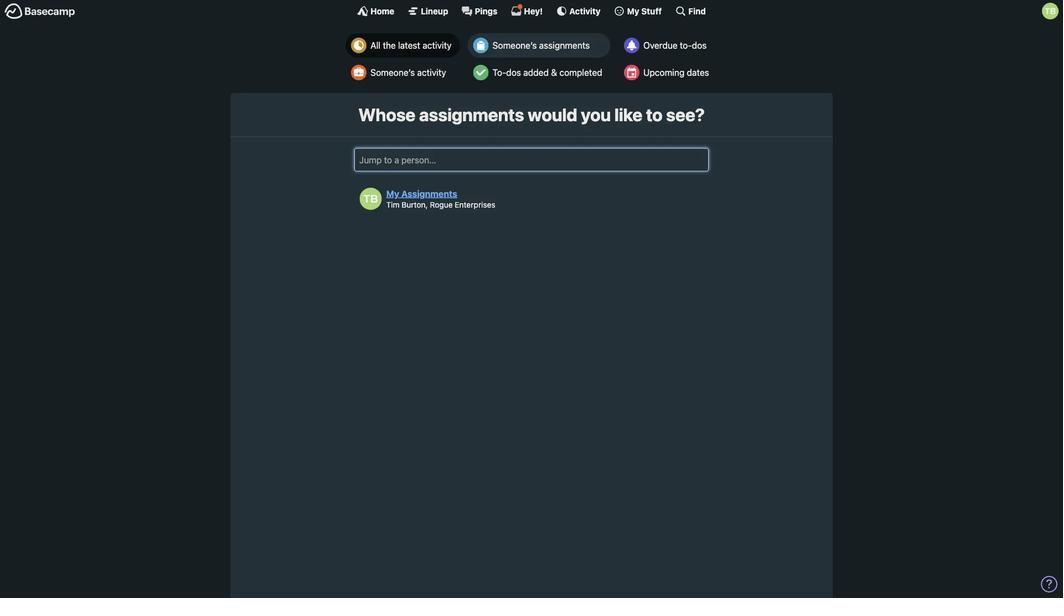 Task type: locate. For each thing, give the bounding box(es) containing it.
my inside popup button
[[627, 6, 640, 16]]

overdue to-dos
[[644, 40, 707, 51]]

assignment image
[[473, 38, 489, 53]]

dos up dates
[[692, 40, 707, 51]]

dos left the added on the top
[[506, 67, 521, 78]]

assignments down todo icon
[[419, 104, 524, 125]]

someone's for someone's assignments
[[493, 40, 537, 51]]

burton,
[[402, 200, 428, 209]]

activity down all the latest activity
[[417, 67, 446, 78]]

switch accounts image
[[4, 3, 75, 20]]

1 horizontal spatial assignments
[[539, 40, 590, 51]]

Jump to a person… text field
[[354, 148, 709, 171]]

assignments up "&"
[[539, 40, 590, 51]]

0 horizontal spatial someone's
[[371, 67, 415, 78]]

assignments
[[401, 188, 457, 199]]

0 vertical spatial activity
[[423, 40, 452, 51]]

&
[[551, 67, 557, 78]]

my for assignments
[[386, 188, 399, 199]]

my assignments tim burton,        rogue enterprises
[[386, 188, 496, 209]]

latest
[[398, 40, 420, 51]]

0 horizontal spatial assignments
[[419, 104, 524, 125]]

someone's for someone's activity
[[371, 67, 415, 78]]

dos
[[692, 40, 707, 51], [506, 67, 521, 78]]

someone's
[[493, 40, 537, 51], [371, 67, 415, 78]]

see?
[[666, 104, 705, 125]]

0 vertical spatial someone's
[[493, 40, 537, 51]]

person report image
[[351, 65, 367, 80]]

0 horizontal spatial my
[[386, 188, 399, 199]]

assignments for whose
[[419, 104, 524, 125]]

hey! button
[[511, 4, 543, 17]]

1 vertical spatial assignments
[[419, 104, 524, 125]]

1 vertical spatial my
[[386, 188, 399, 199]]

someone's activity link
[[346, 60, 460, 85]]

my for stuff
[[627, 6, 640, 16]]

lineup
[[421, 6, 448, 16]]

tim burton, rogue enterprises image
[[360, 188, 382, 210]]

whose assignments would you like to see?
[[358, 104, 705, 125]]

1 vertical spatial activity
[[417, 67, 446, 78]]

like
[[615, 104, 643, 125]]

someone's up to-
[[493, 40, 537, 51]]

find button
[[675, 6, 706, 17]]

pings
[[475, 6, 498, 16]]

my up tim
[[386, 188, 399, 199]]

1 vertical spatial dos
[[506, 67, 521, 78]]

upcoming dates
[[644, 67, 709, 78]]

1 horizontal spatial my
[[627, 6, 640, 16]]

0 vertical spatial dos
[[692, 40, 707, 51]]

added
[[524, 67, 549, 78]]

enterprises
[[455, 200, 496, 209]]

all
[[371, 40, 381, 51]]

completed
[[560, 67, 602, 78]]

1 vertical spatial someone's
[[371, 67, 415, 78]]

lineup link
[[408, 6, 448, 17]]

tim burton image
[[1042, 3, 1059, 19]]

my inside my assignments tim burton,        rogue enterprises
[[386, 188, 399, 199]]

1 horizontal spatial someone's
[[493, 40, 537, 51]]

upcoming dates link
[[619, 60, 718, 85]]

assignments
[[539, 40, 590, 51], [419, 104, 524, 125]]

home
[[371, 6, 394, 16]]

0 vertical spatial my
[[627, 6, 640, 16]]

todo image
[[473, 65, 489, 80]]

my stuff button
[[614, 6, 662, 17]]

0 vertical spatial assignments
[[539, 40, 590, 51]]

activity
[[423, 40, 452, 51], [417, 67, 446, 78]]

someone's assignments link
[[468, 33, 611, 58]]

to-
[[493, 67, 506, 78]]

to-dos added & completed link
[[468, 60, 611, 85]]

upcoming
[[644, 67, 685, 78]]

activity report image
[[351, 38, 367, 53]]

assignments for someone's
[[539, 40, 590, 51]]

dates
[[687, 67, 709, 78]]

someone's down the
[[371, 67, 415, 78]]

activity inside all the latest activity link
[[423, 40, 452, 51]]

activity right latest at the left of page
[[423, 40, 452, 51]]

0 horizontal spatial dos
[[506, 67, 521, 78]]

whose
[[358, 104, 416, 125]]

my left 'stuff'
[[627, 6, 640, 16]]

hey!
[[524, 6, 543, 16]]

my
[[627, 6, 640, 16], [386, 188, 399, 199]]



Task type: describe. For each thing, give the bounding box(es) containing it.
the
[[383, 40, 396, 51]]

activity
[[570, 6, 601, 16]]

schedule image
[[624, 65, 640, 80]]

rogue
[[430, 200, 453, 209]]

tim
[[386, 200, 400, 209]]

to
[[646, 104, 663, 125]]

main element
[[0, 0, 1063, 22]]

overdue
[[644, 40, 678, 51]]

activity inside someone's activity link
[[417, 67, 446, 78]]

to-
[[680, 40, 692, 51]]

activity link
[[556, 6, 601, 17]]

my stuff
[[627, 6, 662, 16]]

all the latest activity
[[371, 40, 452, 51]]

would
[[528, 104, 577, 125]]

all the latest activity link
[[346, 33, 460, 58]]

home link
[[357, 6, 394, 17]]

overdue to-dos link
[[619, 33, 718, 58]]

stuff
[[642, 6, 662, 16]]

1 horizontal spatial dos
[[692, 40, 707, 51]]

reports image
[[624, 38, 640, 53]]

someone's assignments
[[493, 40, 590, 51]]

to-dos added & completed
[[493, 67, 602, 78]]

pings button
[[462, 6, 498, 17]]

find
[[689, 6, 706, 16]]

someone's activity
[[371, 67, 446, 78]]

you
[[581, 104, 611, 125]]



Task type: vqa. For each thing, say whether or not it's contained in the screenshot.
Assignments My
yes



